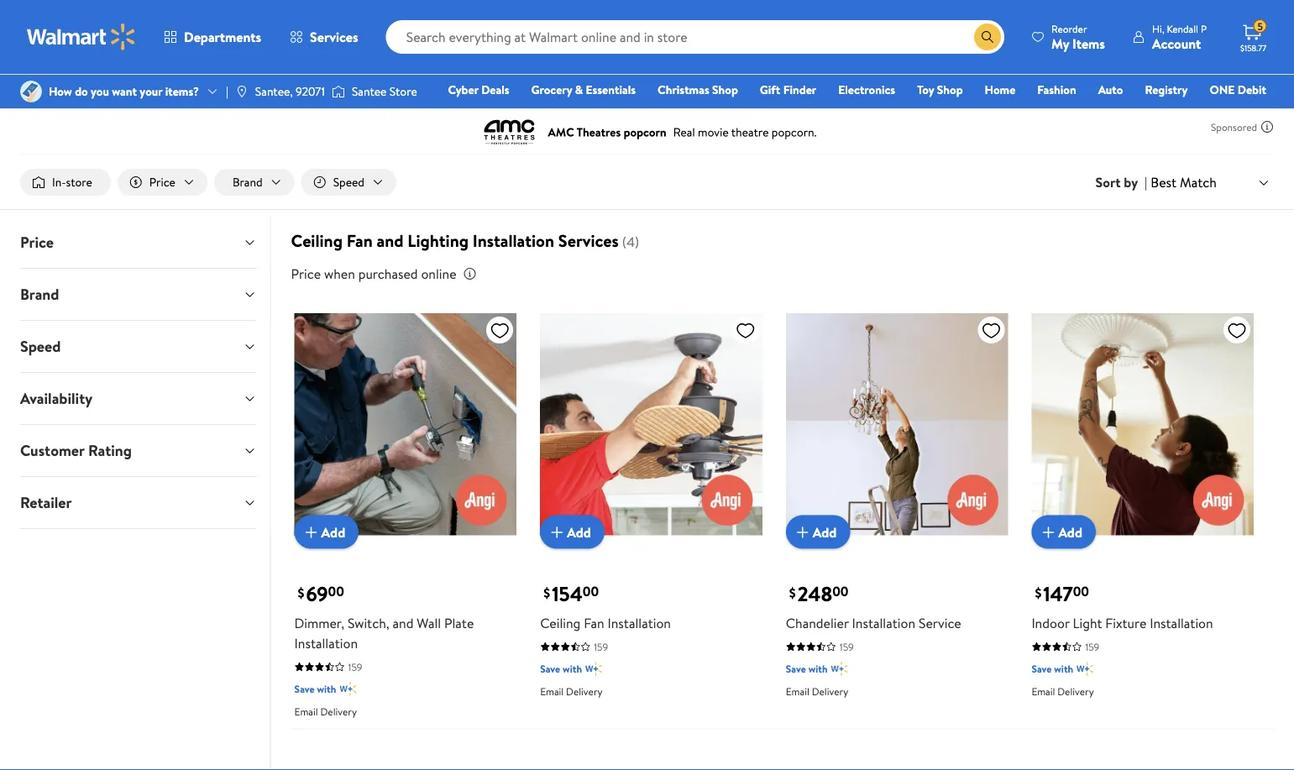 Task type: locate. For each thing, give the bounding box(es) containing it.
how do you want your items?
[[49, 83, 199, 99]]

customer rating tab
[[7, 425, 270, 476]]

1 vertical spatial price
[[20, 232, 54, 253]]

2 shop from the left
[[937, 81, 963, 98]]

finder
[[783, 81, 817, 98]]

0 vertical spatial |
[[226, 83, 228, 99]]

add to favorites list, chandelier installation service image
[[981, 320, 1001, 341]]

1 vertical spatial price button
[[7, 217, 270, 268]]

$ for 69
[[298, 583, 304, 602]]

2 horizontal spatial add to cart image
[[1038, 522, 1059, 542]]

$ left 154
[[544, 583, 550, 602]]

walmart plus image down light
[[1077, 661, 1094, 678]]

save down chandelier
[[786, 662, 806, 676]]

email for 154
[[540, 684, 564, 699]]

0 horizontal spatial fan
[[347, 229, 373, 252]]

ceiling up when
[[291, 229, 343, 252]]

2 horizontal spatial walmart plus image
[[1077, 661, 1094, 678]]

dimmer,
[[294, 614, 344, 632]]

2 horizontal spatial price
[[291, 265, 321, 283]]

save left walmart plus icon
[[540, 662, 560, 676]]

159 down light
[[1085, 640, 1100, 654]]

 image left how
[[20, 81, 42, 102]]

add to cart image up 69
[[301, 522, 321, 542]]

indoor
[[1032, 614, 1070, 632]]

save with
[[540, 662, 582, 676], [786, 662, 828, 676], [1032, 662, 1074, 676], [294, 682, 336, 696]]

services left (4)
[[558, 229, 619, 252]]

price down in- on the left top of the page
[[20, 232, 54, 253]]

chandelier installation service image
[[786, 313, 1008, 536]]

walmart+ link
[[1209, 104, 1274, 122]]

indoor light fixture installation
[[1032, 614, 1213, 632]]

fan up the price when purchased online
[[347, 229, 373, 252]]

christmas
[[658, 81, 709, 98]]

add button for dimmer, switch, and wall plate installation image
[[294, 515, 359, 549]]

1 add from the left
[[321, 523, 345, 541]]

| right the items?
[[226, 83, 228, 99]]

add for add to cart image
[[567, 523, 591, 541]]

$ inside $ 147 00
[[1035, 583, 1042, 602]]

0 vertical spatial speed
[[333, 174, 365, 190]]

email delivery for 69
[[294, 704, 357, 719]]

sort and filter section element
[[0, 155, 1294, 209]]

add button up $ 69 00
[[294, 515, 359, 549]]

customer
[[20, 440, 85, 461]]

price button up the price tab
[[117, 169, 207, 196]]

 image left santee,
[[235, 85, 248, 98]]

4 add from the left
[[1059, 523, 1083, 541]]

grocery
[[531, 81, 572, 98]]

add to cart image
[[547, 522, 567, 542]]

email
[[540, 684, 564, 699], [786, 684, 809, 699], [1032, 684, 1055, 699], [294, 704, 318, 719]]

email for 147
[[1032, 684, 1055, 699]]

rating
[[88, 440, 132, 461]]

00 inside $ 154 00
[[583, 583, 599, 601]]

and inside 'dimmer, switch, and wall plate installation'
[[393, 614, 414, 632]]

and left wall
[[393, 614, 414, 632]]

00 inside '$ 248 00'
[[832, 583, 849, 601]]

1 vertical spatial fan
[[584, 614, 604, 632]]

 image for how do you want your items?
[[20, 81, 42, 102]]

add button for ceiling fan installation image
[[540, 515, 605, 549]]

add to cart image for 147
[[1038, 522, 1059, 542]]

speed
[[333, 174, 365, 190], [20, 336, 61, 357]]

1 horizontal spatial  image
[[235, 85, 248, 98]]

sort
[[1096, 173, 1121, 192]]

customer rating
[[20, 440, 132, 461]]

save for 154
[[540, 662, 560, 676]]

00 inside $ 147 00
[[1073, 583, 1089, 601]]

save with left walmart plus icon
[[540, 662, 582, 676]]

price up the price tab
[[149, 174, 175, 190]]

159 down 'dimmer, switch, and wall plate installation'
[[348, 660, 362, 674]]

save with down chandelier
[[786, 662, 828, 676]]

1 vertical spatial |
[[1145, 173, 1148, 192]]

when
[[324, 265, 355, 283]]

3 00 from the left
[[832, 583, 849, 601]]

1 add button from the left
[[294, 515, 359, 549]]

0 vertical spatial fan
[[347, 229, 373, 252]]

1 horizontal spatial walmart plus image
[[831, 661, 848, 678]]

save for 147
[[1032, 662, 1052, 676]]

best
[[1151, 173, 1177, 191]]

0 horizontal spatial |
[[226, 83, 228, 99]]

2 add button from the left
[[540, 515, 605, 549]]

cyber deals link
[[440, 81, 517, 99]]

00 up light
[[1073, 583, 1089, 601]]

add up $ 147 00
[[1059, 523, 1083, 541]]

1 add to cart image from the left
[[301, 522, 321, 542]]

1 horizontal spatial ceiling
[[540, 614, 581, 632]]

brand tab
[[7, 269, 270, 320]]

walmart plus image
[[831, 661, 848, 678], [1077, 661, 1094, 678], [340, 681, 356, 698]]

159 up walmart plus icon
[[594, 640, 608, 654]]

$158.77
[[1240, 42, 1267, 53]]

0 vertical spatial services
[[310, 28, 358, 46]]

save down indoor
[[1032, 662, 1052, 676]]

fixture
[[1106, 614, 1147, 632]]

0 horizontal spatial shop
[[712, 81, 738, 98]]

with left walmart plus icon
[[563, 662, 582, 676]]

with down indoor
[[1054, 662, 1074, 676]]

1 vertical spatial ceiling
[[540, 614, 581, 632]]

ceiling for installation
[[540, 614, 581, 632]]

3 add from the left
[[813, 523, 837, 541]]

3 add to cart image from the left
[[1038, 522, 1059, 542]]

3 add button from the left
[[786, 515, 850, 549]]

with for 147
[[1054, 662, 1074, 676]]

registry link
[[1138, 81, 1195, 99]]

ceiling fan installation image
[[540, 313, 762, 536]]

and
[[377, 229, 404, 252], [393, 614, 414, 632]]

159 down the chandelier installation service
[[840, 640, 854, 654]]

0 vertical spatial price button
[[117, 169, 207, 196]]

ceiling down 154
[[540, 614, 581, 632]]

1 horizontal spatial services
[[558, 229, 619, 252]]

0 horizontal spatial services
[[310, 28, 358, 46]]

1 vertical spatial brand
[[20, 284, 59, 305]]

match
[[1180, 173, 1217, 191]]

1 vertical spatial brand button
[[7, 269, 270, 320]]

1 shop from the left
[[712, 81, 738, 98]]

1 horizontal spatial speed
[[333, 174, 365, 190]]

services button
[[276, 17, 373, 57]]

indoor light fixture installation image
[[1032, 313, 1254, 536]]

save with for 154
[[540, 662, 582, 676]]

add for add to cart icon related to 69
[[321, 523, 345, 541]]

0 vertical spatial speed button
[[301, 169, 396, 196]]

email delivery for 248
[[786, 684, 848, 699]]

1 vertical spatial services
[[558, 229, 619, 252]]

price
[[149, 174, 175, 190], [20, 232, 54, 253], [291, 265, 321, 283]]

159 for 69
[[348, 660, 362, 674]]

store
[[66, 174, 92, 190]]

4 00 from the left
[[1073, 583, 1089, 601]]

shop right christmas
[[712, 81, 738, 98]]

1 vertical spatial speed
[[20, 336, 61, 357]]

add button up '$ 248 00'
[[786, 515, 850, 549]]

0 vertical spatial and
[[377, 229, 404, 252]]

walmart plus image for 69
[[340, 681, 356, 698]]

availability tab
[[7, 373, 270, 424]]

delivery for 248
[[812, 684, 848, 699]]

wall
[[417, 614, 441, 632]]

kendall
[[1167, 21, 1198, 36]]

0 horizontal spatial walmart plus image
[[340, 681, 356, 698]]

$ inside '$ 248 00'
[[789, 583, 796, 602]]

add to cart image for 69
[[301, 522, 321, 542]]

$ inside $ 69 00
[[298, 583, 304, 602]]

$ left 69
[[298, 583, 304, 602]]

3 $ from the left
[[789, 583, 796, 602]]

4 $ from the left
[[1035, 583, 1042, 602]]

brand button
[[214, 169, 294, 196], [7, 269, 270, 320]]

0 vertical spatial ceiling
[[291, 229, 343, 252]]

add button up $ 147 00
[[1032, 515, 1096, 549]]

plate
[[444, 614, 474, 632]]

shop
[[712, 81, 738, 98], [937, 81, 963, 98]]

add button
[[294, 515, 359, 549], [540, 515, 605, 549], [786, 515, 850, 549], [1032, 515, 1096, 549]]

brand
[[233, 174, 263, 190], [20, 284, 59, 305]]

2 00 from the left
[[583, 583, 599, 601]]

gift
[[760, 81, 780, 98]]

1 horizontal spatial price
[[149, 174, 175, 190]]

debit
[[1238, 81, 1267, 98]]

santee store
[[352, 83, 417, 99]]

walmart plus image down chandelier
[[831, 661, 848, 678]]

price button up brand tab
[[7, 217, 270, 268]]

by
[[1124, 173, 1138, 192]]

services
[[310, 28, 358, 46], [558, 229, 619, 252]]

lighting
[[408, 229, 469, 252]]

0 horizontal spatial add to cart image
[[301, 522, 321, 542]]

4 add button from the left
[[1032, 515, 1096, 549]]

0 horizontal spatial ceiling
[[291, 229, 343, 252]]

brand inside tab
[[20, 284, 59, 305]]

0 vertical spatial price
[[149, 174, 175, 190]]

fan down $ 154 00
[[584, 614, 604, 632]]

1 horizontal spatial add to cart image
[[793, 522, 813, 542]]

ceiling
[[291, 229, 343, 252], [540, 614, 581, 632]]

0 horizontal spatial speed
[[20, 336, 61, 357]]

price inside the sort and filter section element
[[149, 174, 175, 190]]

1 horizontal spatial brand
[[233, 174, 263, 190]]

$ 69 00
[[298, 580, 344, 608]]

Walmart Site-Wide search field
[[386, 20, 1005, 54]]

fan for installation
[[584, 614, 604, 632]]

santee,
[[255, 83, 293, 99]]

1 horizontal spatial shop
[[937, 81, 963, 98]]

$ left 248
[[789, 583, 796, 602]]

2 add from the left
[[567, 523, 591, 541]]

walmart plus image for 147
[[1077, 661, 1094, 678]]

 image
[[332, 83, 345, 100]]

0 horizontal spatial  image
[[20, 81, 42, 102]]

add for second add to cart icon from right
[[813, 523, 837, 541]]

1 vertical spatial speed button
[[7, 321, 270, 372]]

add up $ 69 00
[[321, 523, 345, 541]]

walmart+
[[1216, 105, 1267, 121]]

sponsored
[[1211, 120, 1257, 134]]

ceiling fan installation
[[540, 614, 671, 632]]

00
[[328, 583, 344, 601], [583, 583, 599, 601], [832, 583, 849, 601], [1073, 583, 1089, 601]]

add up $ 154 00
[[567, 523, 591, 541]]

add up '$ 248 00'
[[813, 523, 837, 541]]

 image
[[20, 81, 42, 102], [235, 85, 248, 98]]

shop right toy
[[937, 81, 963, 98]]

save with down dimmer,
[[294, 682, 336, 696]]

purchased
[[358, 265, 418, 283]]

services up 92071
[[310, 28, 358, 46]]

electronics link
[[831, 81, 903, 99]]

with
[[563, 662, 582, 676], [809, 662, 828, 676], [1054, 662, 1074, 676], [317, 682, 336, 696]]

159
[[594, 640, 608, 654], [840, 640, 854, 654], [1085, 640, 1100, 654], [348, 660, 362, 674]]

home
[[985, 81, 1016, 98]]

1 $ from the left
[[298, 583, 304, 602]]

0 horizontal spatial brand
[[20, 284, 59, 305]]

ad disclaimer and feedback for skylinedisplayad image
[[1261, 120, 1274, 134]]

2 $ from the left
[[544, 583, 550, 602]]

0 horizontal spatial price
[[20, 232, 54, 253]]

$ left 147
[[1035, 583, 1042, 602]]

items?
[[165, 83, 199, 99]]

$
[[298, 583, 304, 602], [544, 583, 550, 602], [789, 583, 796, 602], [1035, 583, 1042, 602]]

| right the by
[[1145, 173, 1148, 192]]

save with for 248
[[786, 662, 828, 676]]

147
[[1043, 580, 1073, 608]]

00 up ceiling fan installation
[[583, 583, 599, 601]]

2 add to cart image from the left
[[793, 522, 813, 542]]

add to cart image up 147
[[1038, 522, 1059, 542]]

0 vertical spatial brand
[[233, 174, 263, 190]]

save down dimmer,
[[294, 682, 315, 696]]

with down dimmer,
[[317, 682, 336, 696]]

1 00 from the left
[[328, 583, 344, 601]]

00 up dimmer,
[[328, 583, 344, 601]]

add to cart image up 248
[[793, 522, 813, 542]]

00 inside $ 69 00
[[328, 583, 344, 601]]

159 for 154
[[594, 640, 608, 654]]

0 vertical spatial brand button
[[214, 169, 294, 196]]

add to cart image
[[301, 522, 321, 542], [793, 522, 813, 542], [1038, 522, 1059, 542]]

electronics
[[838, 81, 895, 98]]

auto
[[1098, 81, 1123, 98]]

159 for 147
[[1085, 640, 1100, 654]]

availability button
[[7, 373, 270, 424]]

add button for the indoor light fixture installation image at the right
[[1032, 515, 1096, 549]]

shop for christmas shop
[[712, 81, 738, 98]]

$ 248 00
[[789, 580, 849, 608]]

items
[[1073, 34, 1105, 52]]

delivery
[[566, 684, 603, 699], [812, 684, 848, 699], [1058, 684, 1094, 699], [320, 704, 357, 719]]

with for 248
[[809, 662, 828, 676]]

add button up $ 154 00
[[540, 515, 605, 549]]

00 up chandelier
[[832, 583, 849, 601]]

and up the "purchased"
[[377, 229, 404, 252]]

159 for 248
[[840, 640, 854, 654]]

0 horizontal spatial speed button
[[7, 321, 270, 372]]

with down chandelier
[[809, 662, 828, 676]]

walmart plus image down 'dimmer, switch, and wall plate installation'
[[340, 681, 356, 698]]

retailer
[[20, 492, 72, 513]]

price left when
[[291, 265, 321, 283]]

in-
[[52, 174, 66, 190]]

1 horizontal spatial speed button
[[301, 169, 396, 196]]

reorder
[[1052, 21, 1087, 36]]

save for 248
[[786, 662, 806, 676]]

$ inside $ 154 00
[[544, 583, 550, 602]]

1 horizontal spatial |
[[1145, 173, 1148, 192]]

save with down indoor
[[1032, 662, 1074, 676]]

1 vertical spatial and
[[393, 614, 414, 632]]

email for 69
[[294, 704, 318, 719]]

and for wall
[[393, 614, 414, 632]]

add
[[321, 523, 345, 541], [567, 523, 591, 541], [813, 523, 837, 541], [1059, 523, 1083, 541]]

retailer tab
[[7, 477, 270, 528]]

1 horizontal spatial fan
[[584, 614, 604, 632]]



Task type: describe. For each thing, give the bounding box(es) containing it.
add for add to cart icon related to 147
[[1059, 523, 1083, 541]]

p
[[1201, 21, 1207, 36]]

add to favorites list, ceiling fan installation image
[[736, 320, 756, 341]]

essentials
[[586, 81, 636, 98]]

christmas shop link
[[650, 81, 746, 99]]

add button for chandelier installation service image
[[786, 515, 850, 549]]

154
[[552, 580, 583, 608]]

in-store
[[52, 174, 92, 190]]

one debit walmart+
[[1210, 81, 1267, 121]]

cyber deals
[[448, 81, 509, 98]]

speed inside the sort and filter section element
[[333, 174, 365, 190]]

delivery for 147
[[1058, 684, 1094, 699]]

service
[[919, 614, 961, 632]]

69
[[306, 580, 328, 608]]

customer rating button
[[7, 425, 270, 476]]

auto link
[[1091, 81, 1131, 99]]

Search search field
[[386, 20, 1005, 54]]

deals
[[481, 81, 509, 98]]

248
[[798, 580, 832, 608]]

walmart plus image for 248
[[831, 661, 848, 678]]

$ for 154
[[544, 583, 550, 602]]

with for 69
[[317, 682, 336, 696]]

speed inside the "speed" tab
[[20, 336, 61, 357]]

toy shop link
[[910, 81, 971, 99]]

grocery & essentials link
[[524, 81, 643, 99]]

speed button inside the sort and filter section element
[[301, 169, 396, 196]]

legal information image
[[463, 267, 477, 281]]

one
[[1210, 81, 1235, 98]]

price inside tab
[[20, 232, 54, 253]]

chandelier installation service
[[786, 614, 961, 632]]

online
[[421, 265, 457, 283]]

installation inside 'dimmer, switch, and wall plate installation'
[[294, 634, 358, 652]]

gift finder link
[[752, 81, 824, 99]]

brand button inside the sort and filter section element
[[214, 169, 294, 196]]

5
[[1258, 19, 1263, 33]]

store
[[390, 83, 417, 99]]

2 vertical spatial price
[[291, 265, 321, 283]]

search icon image
[[981, 30, 994, 44]]

how
[[49, 83, 72, 99]]

$ for 147
[[1035, 583, 1042, 602]]

add to favorites list, indoor light fixture installation image
[[1227, 320, 1247, 341]]

ceiling fan and lighting installation services (4)
[[291, 229, 639, 252]]

toy shop
[[917, 81, 963, 98]]

availability
[[20, 388, 92, 409]]

registry
[[1145, 81, 1188, 98]]

00 for 69
[[328, 583, 344, 601]]

light
[[1073, 614, 1102, 632]]

best match
[[1151, 173, 1217, 191]]

departments button
[[149, 17, 276, 57]]

hi, kendall p account
[[1152, 21, 1207, 52]]

email delivery for 147
[[1032, 684, 1094, 699]]

toy
[[917, 81, 934, 98]]

walmart plus image
[[585, 661, 602, 678]]

email delivery for 154
[[540, 684, 603, 699]]

your
[[140, 83, 162, 99]]

sort by |
[[1096, 173, 1148, 192]]

00 for 147
[[1073, 583, 1089, 601]]

walmart image
[[27, 24, 136, 50]]

reorder my items
[[1052, 21, 1105, 52]]

delivery for 69
[[320, 704, 357, 719]]

(4)
[[622, 233, 639, 251]]

00 for 154
[[583, 583, 599, 601]]

with for 154
[[563, 662, 582, 676]]

santee
[[352, 83, 387, 99]]

gift finder
[[760, 81, 817, 98]]

save with for 69
[[294, 682, 336, 696]]

price when purchased online
[[291, 265, 457, 283]]

and for lighting
[[377, 229, 404, 252]]

speed tab
[[7, 321, 270, 372]]

$ 154 00
[[544, 580, 599, 608]]

save with for 147
[[1032, 662, 1074, 676]]

| inside the sort and filter section element
[[1145, 173, 1148, 192]]

my
[[1052, 34, 1069, 52]]

delivery for 154
[[566, 684, 603, 699]]

you
[[91, 83, 109, 99]]

departments
[[184, 28, 261, 46]]

hi,
[[1152, 21, 1165, 36]]

00 for 248
[[832, 583, 849, 601]]

$ for 248
[[789, 583, 796, 602]]

fashion link
[[1030, 81, 1084, 99]]

shop for toy shop
[[937, 81, 963, 98]]

cyber
[[448, 81, 479, 98]]

do
[[75, 83, 88, 99]]

christmas shop
[[658, 81, 738, 98]]

92071
[[296, 83, 325, 99]]

$ 147 00
[[1035, 580, 1089, 608]]

ceiling for and
[[291, 229, 343, 252]]

services inside services dropdown button
[[310, 28, 358, 46]]

fan for and
[[347, 229, 373, 252]]

dimmer, switch, and wall plate installation image
[[294, 313, 517, 536]]

save for 69
[[294, 682, 315, 696]]

 image for santee, 92071
[[235, 85, 248, 98]]

fashion
[[1037, 81, 1076, 98]]

price button inside the sort and filter section element
[[117, 169, 207, 196]]

brand inside the sort and filter section element
[[233, 174, 263, 190]]

account
[[1152, 34, 1201, 52]]

home link
[[977, 81, 1023, 99]]

price tab
[[7, 217, 270, 268]]

&
[[575, 81, 583, 98]]

in-store button
[[20, 169, 111, 196]]

want
[[112, 83, 137, 99]]

dimmer, switch, and wall plate installation
[[294, 614, 474, 652]]

one debit link
[[1202, 81, 1274, 99]]

retailer button
[[7, 477, 270, 528]]

switch,
[[348, 614, 389, 632]]

email for 248
[[786, 684, 809, 699]]

chandelier
[[786, 614, 849, 632]]

add to favorites list, dimmer, switch, and wall plate installation image
[[490, 320, 510, 341]]



Task type: vqa. For each thing, say whether or not it's contained in the screenshot.
the rightmost Shop
yes



